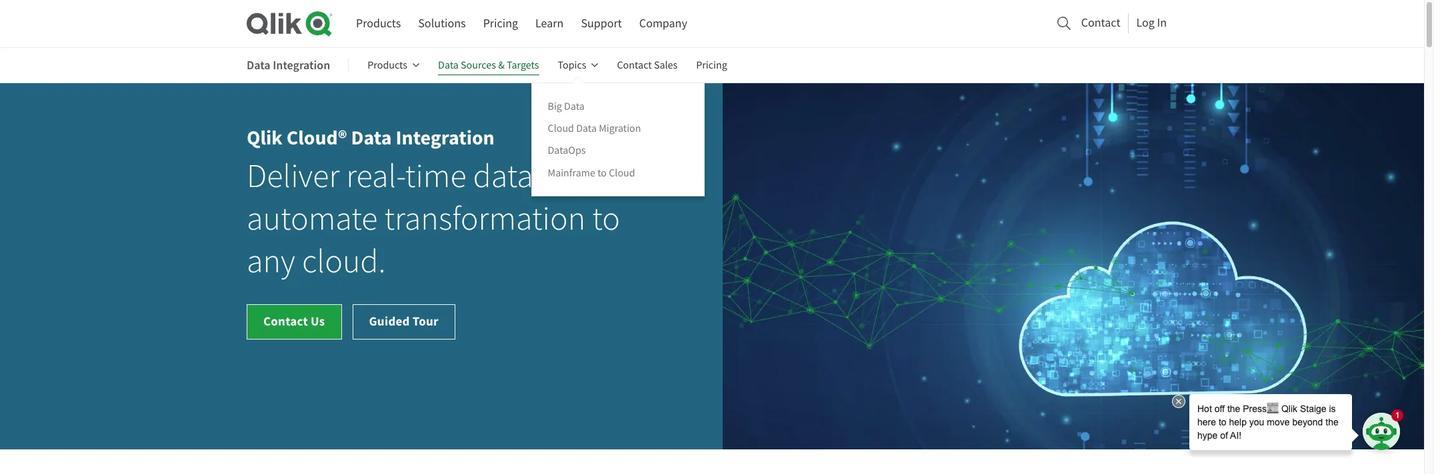 Task type: describe. For each thing, give the bounding box(es) containing it.
products for the bottom "products" link
[[368, 59, 407, 72]]

contact link
[[1081, 12, 1120, 34]]

data integration
[[247, 57, 330, 73]]

real-
[[346, 156, 405, 197]]

learn
[[535, 16, 564, 31]]

guided
[[369, 313, 410, 330]]

1 vertical spatial products link
[[368, 49, 419, 81]]

qlik
[[247, 125, 283, 151]]

guided tour
[[369, 313, 439, 330]]

integration inside menu bar
[[273, 57, 330, 73]]

to inside "qlik cloud® data integration deliver real-time data and automate transformation to any cloud."
[[592, 199, 620, 240]]

cloud.
[[302, 241, 386, 283]]

log in
[[1136, 15, 1167, 31]]

go to the home page. image
[[247, 11, 332, 37]]

data right big
[[564, 100, 585, 113]]

contact for contact us
[[263, 313, 308, 330]]

dataops link
[[548, 144, 586, 158]]

automate
[[247, 199, 378, 240]]

transformation
[[384, 199, 586, 240]]

contact for contact sales
[[617, 59, 652, 72]]

time
[[405, 156, 466, 197]]

topics
[[558, 59, 586, 72]]

deliver
[[247, 156, 340, 197]]

cloud data migration
[[548, 122, 641, 136]]

big
[[548, 100, 562, 113]]

products for "products" link to the top
[[356, 16, 401, 31]]

sales
[[654, 59, 678, 72]]

qlik main element
[[356, 11, 1178, 36]]

company link
[[639, 11, 687, 36]]

topics menu
[[531, 83, 704, 196]]

data
[[473, 156, 533, 197]]

qlik cloud® data integration deliver real-time data and automate transformation to any cloud.
[[247, 125, 620, 283]]

migration
[[599, 122, 641, 136]]

pricing for bottom pricing link
[[696, 59, 727, 72]]

0 horizontal spatial pricing link
[[483, 11, 518, 36]]

and
[[540, 156, 592, 197]]

learn link
[[535, 11, 564, 36]]

sources
[[461, 59, 496, 72]]

contact sales link
[[617, 49, 678, 81]]

1 vertical spatial cloud
[[609, 166, 635, 180]]

dataops
[[548, 144, 586, 158]]

data sources & targets link
[[438, 49, 539, 81]]

cloud®
[[287, 125, 347, 151]]

data down go to the home page. image
[[247, 57, 270, 73]]



Task type: locate. For each thing, give the bounding box(es) containing it.
data inside "qlik cloud® data integration deliver real-time data and automate transformation to any cloud."
[[351, 125, 392, 151]]

menu bar inside qlik main element
[[356, 11, 687, 36]]

1 horizontal spatial contact
[[617, 59, 652, 72]]

data up the real-
[[351, 125, 392, 151]]

products link left solutions
[[356, 11, 401, 36]]

0 vertical spatial pricing link
[[483, 11, 518, 36]]

products link
[[356, 11, 401, 36], [368, 49, 419, 81]]

contact inside qlik main element
[[1081, 15, 1120, 31]]

solutions
[[418, 16, 466, 31]]

support link
[[581, 11, 622, 36]]

1 horizontal spatial cloud
[[609, 166, 635, 180]]

contact for contact
[[1081, 15, 1120, 31]]

pricing inside "menu bar"
[[483, 16, 518, 31]]

pricing inside data integration menu bar
[[696, 59, 727, 72]]

contact sales
[[617, 59, 678, 72]]

0 horizontal spatial cloud
[[548, 122, 574, 136]]

2 horizontal spatial contact
[[1081, 15, 1120, 31]]

integration inside "qlik cloud® data integration deliver real-time data and automate transformation to any cloud."
[[396, 125, 495, 151]]

contact left sales
[[617, 59, 652, 72]]

1 vertical spatial contact
[[617, 59, 652, 72]]

integration
[[273, 57, 330, 73], [396, 125, 495, 151]]

0 horizontal spatial contact
[[263, 313, 308, 330]]

0 vertical spatial to
[[598, 166, 607, 180]]

products link down solutions
[[368, 49, 419, 81]]

data left sources
[[438, 59, 459, 72]]

data integration menu bar
[[247, 49, 746, 196]]

cloud down big data
[[548, 122, 574, 136]]

tour
[[413, 313, 439, 330]]

big data link
[[548, 99, 585, 114]]

to down the mainframe to cloud
[[592, 199, 620, 240]]

guided tour link
[[352, 305, 455, 340]]

integration down go to the home page. image
[[273, 57, 330, 73]]

menu bar containing products
[[356, 11, 687, 36]]

mainframe
[[548, 166, 595, 180]]

products inside "menu bar"
[[356, 16, 401, 31]]

cloud data migration link
[[548, 121, 641, 136]]

1 vertical spatial integration
[[396, 125, 495, 151]]

data
[[247, 57, 270, 73], [438, 59, 459, 72], [564, 100, 585, 113], [576, 122, 597, 136], [351, 125, 392, 151]]

0 vertical spatial contact
[[1081, 15, 1120, 31]]

0 vertical spatial products
[[356, 16, 401, 31]]

0 vertical spatial pricing
[[483, 16, 518, 31]]

1 vertical spatial pricing
[[696, 59, 727, 72]]

products
[[356, 16, 401, 31], [368, 59, 407, 72]]

log
[[1136, 15, 1155, 31]]

0 vertical spatial cloud
[[548, 122, 574, 136]]

pricing up &
[[483, 16, 518, 31]]

support
[[581, 16, 622, 31]]

pricing for the left pricing link
[[483, 16, 518, 31]]

big data
[[548, 100, 585, 113]]

to inside "menu"
[[598, 166, 607, 180]]

0 vertical spatial integration
[[273, 57, 330, 73]]

1 horizontal spatial pricing link
[[696, 49, 727, 81]]

0 horizontal spatial integration
[[273, 57, 330, 73]]

pricing link up &
[[483, 11, 518, 36]]

pricing right sales
[[696, 59, 727, 72]]

integration up 'time'
[[396, 125, 495, 151]]

products inside data integration menu bar
[[368, 59, 407, 72]]

1 horizontal spatial pricing
[[696, 59, 727, 72]]

data up dataops "link"
[[576, 122, 597, 136]]

contact left log
[[1081, 15, 1120, 31]]

to
[[598, 166, 607, 180], [592, 199, 620, 240]]

2 vertical spatial contact
[[263, 313, 308, 330]]

&
[[498, 59, 505, 72]]

1 vertical spatial pricing link
[[696, 49, 727, 81]]

topics link
[[558, 49, 598, 81]]

targets
[[507, 59, 539, 72]]

0 vertical spatial products link
[[356, 11, 401, 36]]

mainframe to cloud link
[[548, 166, 635, 180]]

company
[[639, 16, 687, 31]]

menu bar
[[356, 11, 687, 36]]

cloud down migration
[[609, 166, 635, 180]]

contact us link
[[247, 305, 342, 340]]

pricing link
[[483, 11, 518, 36], [696, 49, 727, 81]]

contact inside 'link'
[[617, 59, 652, 72]]

1 vertical spatial to
[[592, 199, 620, 240]]

to right mainframe
[[598, 166, 607, 180]]

pricing link right sales
[[696, 49, 727, 81]]

log in link
[[1136, 12, 1167, 34]]

solutions link
[[418, 11, 466, 36]]

0 horizontal spatial pricing
[[483, 16, 518, 31]]

contact us
[[263, 313, 325, 330]]

us
[[311, 313, 325, 330]]

contact
[[1081, 15, 1120, 31], [617, 59, 652, 72], [263, 313, 308, 330]]

1 horizontal spatial integration
[[396, 125, 495, 151]]

pricing
[[483, 16, 518, 31], [696, 59, 727, 72]]

in
[[1157, 15, 1167, 31]]

data sources & targets
[[438, 59, 539, 72]]

1 vertical spatial products
[[368, 59, 407, 72]]

cloud
[[548, 122, 574, 136], [609, 166, 635, 180]]

any
[[247, 241, 295, 283]]

contact left the us
[[263, 313, 308, 330]]

mainframe to cloud
[[548, 166, 635, 180]]



Task type: vqa. For each thing, say whether or not it's contained in the screenshot.
right Embedded
no



